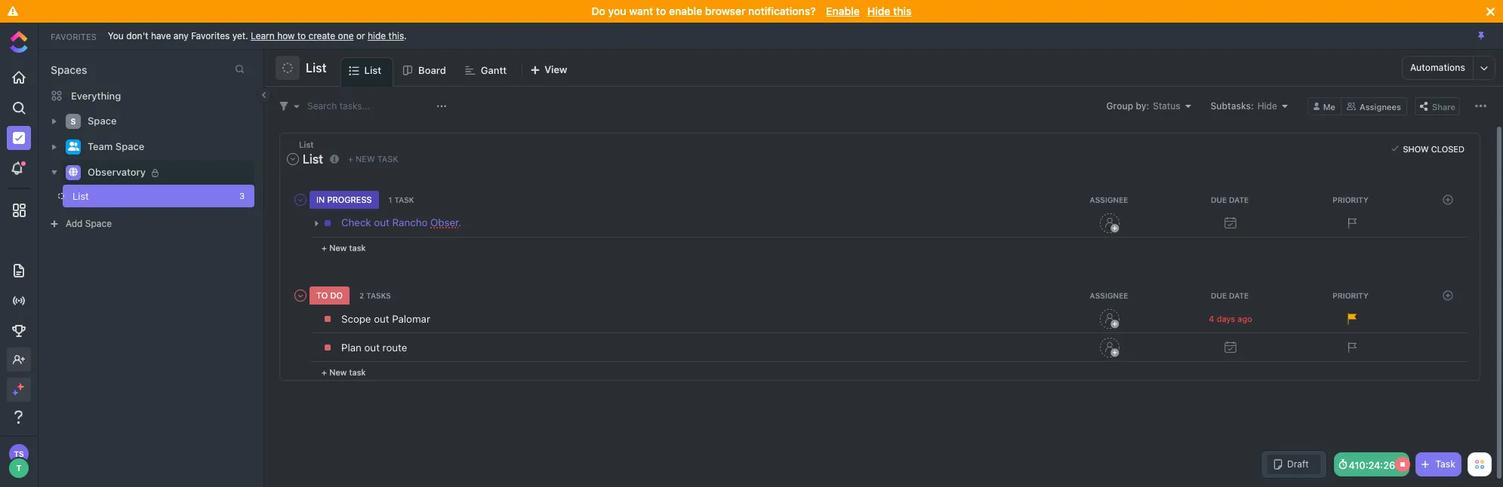 Task type: locate. For each thing, give the bounding box(es) containing it.
1 vertical spatial due date
[[1211, 291, 1249, 300]]

plan out route
[[341, 342, 407, 354]]

list link down observatory
[[38, 185, 229, 208]]

1 assignee button from the top
[[1050, 195, 1171, 204]]

assignee button
[[1050, 195, 1171, 204], [1050, 291, 1171, 300]]

2 priority button from the top
[[1292, 291, 1412, 300]]

assignee button for task
[[1050, 195, 1171, 204]]

due date
[[1211, 195, 1249, 204], [1211, 291, 1249, 300]]

out down 'tasks'
[[374, 313, 389, 325]]

0 vertical spatial out
[[374, 313, 389, 325]]

2 set priority element from the top
[[1340, 337, 1363, 359]]

2 assignee from the top
[[1090, 291, 1128, 300]]

space
[[88, 115, 117, 127], [115, 141, 144, 153], [85, 218, 112, 229]]

+ new task down plan
[[322, 367, 366, 377]]

route
[[382, 342, 407, 354]]

list left list info icon
[[303, 152, 323, 166]]

automations
[[1410, 62, 1465, 73]]

1 due date button from the top
[[1171, 195, 1292, 204]]

hide right subtasks:
[[1257, 100, 1277, 111]]

1 set priority element from the top
[[1340, 212, 1363, 235]]

0 vertical spatial space
[[88, 115, 117, 127]]

to right the "want"
[[656, 5, 666, 17]]

priority button for 1 task
[[1292, 195, 1412, 204]]

view settings image
[[1475, 100, 1486, 112]]

space up observatory
[[115, 141, 144, 153]]

search tasks...
[[307, 100, 370, 111]]

automations button
[[1403, 57, 1473, 79]]

this
[[893, 5, 912, 17], [388, 30, 404, 41]]

1
[[388, 195, 392, 204]]

2 set priority image from the top
[[1340, 337, 1363, 359]]

favorites up spaces
[[51, 31, 97, 41]]

task up the 2
[[349, 243, 366, 253]]

board link
[[418, 57, 452, 86]]

1 set priority image from the top
[[1340, 212, 1363, 235]]

+ new task right list info icon
[[348, 154, 398, 164]]

days
[[1217, 313, 1235, 323]]

palomar
[[392, 313, 430, 325]]

hide
[[867, 5, 890, 17], [1257, 100, 1277, 111]]

list button
[[285, 149, 327, 170]]

1 vertical spatial list link
[[38, 185, 229, 208]]

1 vertical spatial set priority element
[[1340, 337, 1363, 359]]

status
[[1153, 100, 1180, 111]]

set priority image
[[1340, 212, 1363, 235], [1340, 337, 1363, 359]]

this right hide
[[388, 30, 404, 41]]

0 vertical spatial assignee
[[1090, 195, 1128, 204]]

enable
[[826, 5, 860, 17]]

+ new task up the 2
[[322, 243, 366, 253]]

2 due from the top
[[1211, 291, 1227, 300]]

2 tasks
[[359, 291, 391, 300]]

space right add
[[85, 218, 112, 229]]

tasks
[[366, 291, 391, 300]]

0 vertical spatial +
[[348, 154, 353, 164]]

assignee button for tasks
[[1050, 291, 1171, 300]]

1 vertical spatial hide
[[1257, 100, 1277, 111]]

date for 2 tasks
[[1229, 291, 1249, 300]]

1 priority from the top
[[1333, 195, 1368, 204]]

2 priority from the top
[[1333, 291, 1368, 300]]

2 date from the top
[[1229, 291, 1249, 300]]

0 vertical spatial priority
[[1333, 195, 1368, 204]]

1 date from the top
[[1229, 195, 1249, 204]]

you
[[608, 5, 626, 17]]

0 vertical spatial new
[[356, 154, 375, 164]]

space for team space
[[115, 141, 144, 153]]

1 vertical spatial set priority image
[[1340, 337, 1363, 359]]

everything link
[[39, 84, 263, 108]]

0 vertical spatial assignee button
[[1050, 195, 1171, 204]]

list inside dropdown button
[[303, 152, 323, 166]]

priority button
[[1292, 195, 1412, 204], [1292, 291, 1412, 300]]

+ new task
[[348, 154, 398, 164], [322, 243, 366, 253], [322, 367, 366, 377]]

0 horizontal spatial favorites
[[51, 31, 97, 41]]

plan
[[341, 342, 362, 354]]

1 due date from the top
[[1211, 195, 1249, 204]]

t
[[16, 464, 22, 473]]

1 due from the top
[[1211, 195, 1227, 204]]

this right enable
[[893, 5, 912, 17]]

0 vertical spatial date
[[1229, 195, 1249, 204]]

0 vertical spatial set priority image
[[1340, 212, 1363, 235]]

+
[[348, 154, 353, 164], [322, 243, 327, 253], [322, 367, 327, 377]]

assignees
[[1360, 102, 1401, 111]]

0 vertical spatial set priority element
[[1340, 212, 1363, 235]]

view settings element
[[1471, 97, 1490, 116]]

favorites
[[191, 30, 230, 41], [51, 31, 97, 41]]

priority for task
[[1333, 195, 1368, 204]]

1 vertical spatial date
[[1229, 291, 1249, 300]]

0 vertical spatial this
[[893, 5, 912, 17]]

0 vertical spatial due date
[[1211, 195, 1249, 204]]

new
[[356, 154, 375, 164], [329, 243, 347, 253], [329, 367, 347, 377]]

space up team
[[88, 115, 117, 127]]

1 vertical spatial due
[[1211, 291, 1227, 300]]

share
[[1432, 102, 1455, 111]]

2
[[359, 291, 364, 300]]

1 vertical spatial due date button
[[1171, 291, 1292, 300]]

due date for 1 task
[[1211, 195, 1249, 204]]

2 vertical spatial new
[[329, 367, 347, 377]]

None text field
[[334, 211, 1046, 235]]

due for 1 task
[[1211, 195, 1227, 204]]

due date button for tasks
[[1171, 291, 1292, 300]]

list link
[[364, 58, 387, 86], [38, 185, 229, 208]]

task down plan
[[349, 367, 366, 377]]

1 vertical spatial +
[[322, 243, 327, 253]]

2 assignee button from the top
[[1050, 291, 1171, 300]]

1 vertical spatial out
[[364, 342, 380, 354]]

list down "create"
[[306, 61, 327, 75]]

0 horizontal spatial hide
[[867, 5, 890, 17]]

enable
[[669, 5, 702, 17]]

1 vertical spatial assignee button
[[1050, 291, 1171, 300]]

2 due date from the top
[[1211, 291, 1249, 300]]

observatory
[[88, 166, 146, 178]]

globe image
[[69, 168, 78, 177]]

date
[[1229, 195, 1249, 204], [1229, 291, 1249, 300]]

due date button
[[1171, 195, 1292, 204], [1171, 291, 1292, 300]]

assignee
[[1090, 195, 1128, 204], [1090, 291, 1128, 300]]

ts
[[14, 450, 24, 459]]

1 horizontal spatial to
[[656, 5, 666, 17]]

1 vertical spatial space
[[115, 141, 144, 153]]

sparkle svg 1 image
[[17, 384, 24, 391]]

0 horizontal spatial this
[[388, 30, 404, 41]]

0 vertical spatial due
[[1211, 195, 1227, 204]]

list
[[306, 61, 327, 75], [364, 64, 381, 76], [299, 140, 314, 149], [303, 152, 323, 166], [72, 190, 89, 202]]

list down hide
[[364, 64, 381, 76]]

you don't have any favorites yet. learn how to create one or hide this .
[[108, 30, 407, 41]]

1 vertical spatial to
[[297, 30, 306, 41]]

4 days ago
[[1209, 313, 1252, 323]]

1 priority button from the top
[[1292, 195, 1412, 204]]

learn how to create one link
[[251, 30, 354, 41]]

want
[[629, 5, 653, 17]]

priority
[[1333, 195, 1368, 204], [1333, 291, 1368, 300]]

to right how
[[297, 30, 306, 41]]

set priority element
[[1340, 212, 1363, 235], [1340, 337, 1363, 359]]

0 vertical spatial due date button
[[1171, 195, 1292, 204]]

1 vertical spatial priority button
[[1292, 291, 1412, 300]]

out inside scope out palomar link
[[374, 313, 389, 325]]

due for 2 tasks
[[1211, 291, 1227, 300]]

2 vertical spatial space
[[85, 218, 112, 229]]

you
[[108, 30, 124, 41]]

task right 1
[[394, 195, 414, 204]]

1 vertical spatial priority
[[1333, 291, 1368, 300]]

0 horizontal spatial list link
[[38, 185, 229, 208]]

have
[[151, 30, 171, 41]]

favorites right any
[[191, 30, 230, 41]]

due
[[1211, 195, 1227, 204], [1211, 291, 1227, 300]]

list link up search tasks... text field
[[364, 58, 387, 86]]

hide this link
[[368, 30, 404, 41]]

scope out palomar
[[341, 313, 430, 325]]

out right plan
[[364, 342, 380, 354]]

me
[[1323, 102, 1336, 111]]

2 due date button from the top
[[1171, 291, 1292, 300]]

spaces link
[[39, 63, 87, 76]]

ago
[[1237, 313, 1252, 323]]

priority button for 2 tasks
[[1292, 291, 1412, 300]]

1 assignee from the top
[[1090, 195, 1128, 204]]

hide right enable
[[867, 5, 890, 17]]

subtasks: hide
[[1211, 100, 1277, 111]]

0 vertical spatial list link
[[364, 58, 387, 86]]

1 horizontal spatial list link
[[364, 58, 387, 86]]

1 vertical spatial assignee
[[1090, 291, 1128, 300]]

group
[[1106, 100, 1133, 111]]

1 horizontal spatial this
[[893, 5, 912, 17]]

add
[[66, 218, 83, 229]]

0 vertical spatial priority button
[[1292, 195, 1412, 204]]

out inside plan out route link
[[364, 342, 380, 354]]

0 horizontal spatial to
[[297, 30, 306, 41]]

task
[[377, 154, 398, 164], [394, 195, 414, 204], [349, 243, 366, 253], [349, 367, 366, 377]]



Task type: vqa. For each thing, say whether or not it's contained in the screenshot.
enable
yes



Task type: describe. For each thing, give the bounding box(es) containing it.
set priority image for first set priority element from the bottom of the page
[[1340, 337, 1363, 359]]

plan out route link
[[337, 335, 1046, 361]]

add space
[[66, 218, 112, 229]]

how
[[277, 30, 295, 41]]

2 vertical spatial + new task
[[322, 367, 366, 377]]

1 horizontal spatial favorites
[[191, 30, 230, 41]]

subtasks:
[[1211, 100, 1254, 111]]

by:
[[1136, 100, 1149, 111]]

do you want to enable browser notifications? enable hide this
[[591, 5, 912, 17]]

tasks...
[[339, 100, 370, 111]]

assignees button
[[1342, 97, 1407, 115]]

sparkle svg 2 image
[[12, 390, 18, 396]]

search
[[307, 100, 337, 111]]

2 vertical spatial +
[[322, 367, 327, 377]]

assignee for 2 tasks
[[1090, 291, 1128, 300]]

assignee for 1 task
[[1090, 195, 1128, 204]]

task up 1
[[377, 154, 398, 164]]

notifications?
[[748, 5, 816, 17]]

ts t
[[14, 450, 24, 473]]

410:24:26
[[1349, 460, 1395, 472]]

list info image
[[330, 155, 339, 164]]

scope out palomar link
[[337, 306, 1046, 332]]

task
[[1435, 459, 1455, 470]]

do
[[591, 5, 605, 17]]

list down search
[[299, 140, 314, 149]]

team space
[[88, 141, 144, 153]]

1 vertical spatial this
[[388, 30, 404, 41]]

date for 1 task
[[1229, 195, 1249, 204]]

board
[[418, 64, 446, 76]]

0 vertical spatial to
[[656, 5, 666, 17]]

user group image
[[68, 142, 79, 151]]

view
[[544, 63, 567, 75]]

yet.
[[232, 30, 248, 41]]

or
[[356, 30, 365, 41]]

list inside button
[[306, 61, 327, 75]]

create
[[308, 30, 335, 41]]

out for scope
[[374, 313, 389, 325]]

Search tasks... text field
[[307, 95, 433, 117]]

4
[[1209, 313, 1214, 323]]

.
[[404, 30, 407, 41]]

closed
[[1431, 144, 1465, 154]]

0 vertical spatial + new task
[[348, 154, 398, 164]]

show closed button
[[1388, 141, 1468, 156]]

team
[[88, 141, 113, 153]]

list down globe image
[[72, 190, 89, 202]]

observatory link
[[88, 161, 245, 185]]

browser
[[705, 5, 745, 17]]

1 task button
[[386, 195, 419, 204]]

due date button for task
[[1171, 195, 1292, 204]]

priority for tasks
[[1333, 291, 1368, 300]]

list button
[[300, 51, 327, 85]]

one
[[338, 30, 354, 41]]

any
[[174, 30, 189, 41]]

group by: status
[[1106, 100, 1180, 111]]

show
[[1403, 144, 1429, 154]]

everything
[[71, 89, 121, 102]]

set priority image for 2nd set priority element from the bottom
[[1340, 212, 1363, 235]]

1 horizontal spatial hide
[[1257, 100, 1277, 111]]

gantt link
[[481, 57, 513, 86]]

1 vertical spatial + new task
[[322, 243, 366, 253]]

4 days ago button
[[1170, 313, 1291, 324]]

show closed
[[1403, 144, 1465, 154]]

space for add space
[[85, 218, 112, 229]]

me button
[[1307, 97, 1342, 115]]

learn
[[251, 30, 275, 41]]

view button
[[523, 57, 574, 87]]

share button
[[1415, 97, 1460, 115]]

don't
[[126, 30, 148, 41]]

hide
[[368, 30, 386, 41]]

1 vertical spatial new
[[329, 243, 347, 253]]

2 tasks button
[[357, 291, 396, 300]]

3
[[239, 191, 245, 201]]

spaces
[[51, 63, 87, 76]]

due date for 2 tasks
[[1211, 291, 1249, 300]]

team space link
[[88, 135, 245, 159]]

out for plan
[[364, 342, 380, 354]]

space link
[[88, 109, 245, 134]]

1 task
[[388, 195, 414, 204]]

0 vertical spatial hide
[[867, 5, 890, 17]]

gantt
[[481, 64, 507, 76]]

scope
[[341, 313, 371, 325]]



